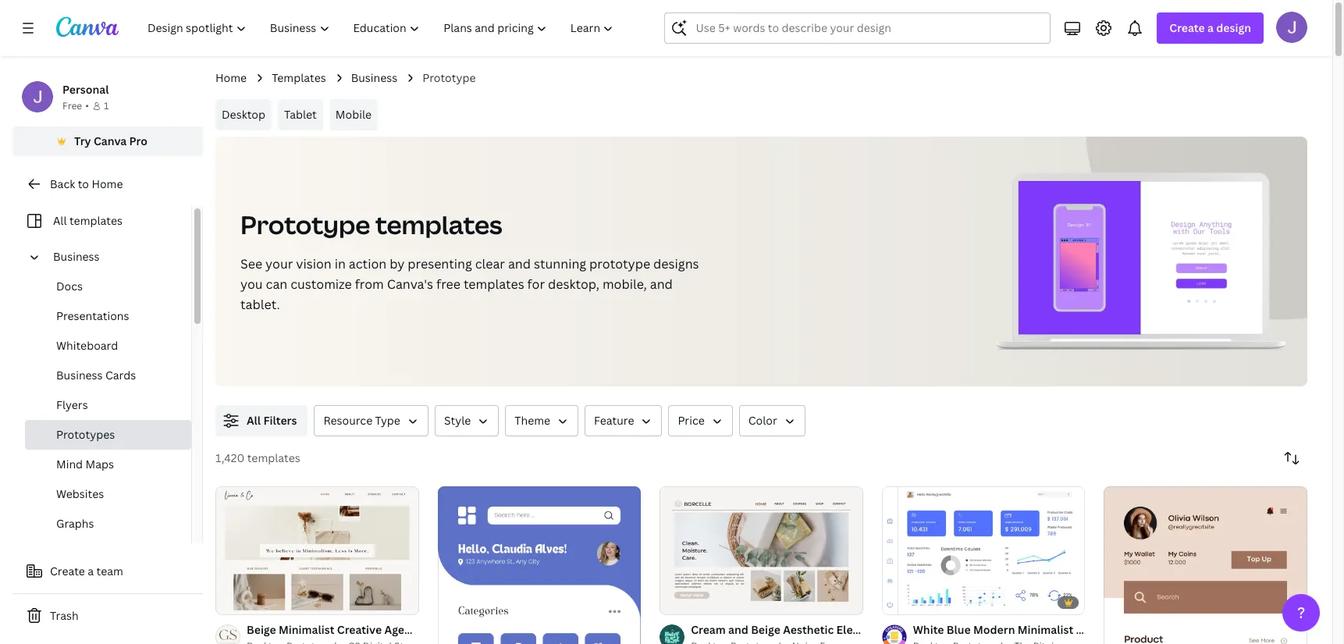 Task type: vqa. For each thing, say whether or not it's contained in the screenshot.
in
yes



Task type: describe. For each thing, give the bounding box(es) containing it.
style
[[444, 413, 471, 428]]

websites link
[[25, 479, 191, 509]]

customize
[[291, 276, 352, 293]]

back to home link
[[12, 169, 203, 200]]

2 vertical spatial prototype
[[519, 622, 572, 637]]

all templates link
[[22, 206, 182, 236]]

designs
[[654, 255, 699, 273]]

mind maps link
[[25, 450, 191, 479]]

tablet
[[284, 107, 317, 122]]

free
[[437, 276, 461, 293]]

presenting
[[408, 255, 472, 273]]

top level navigation element
[[137, 12, 627, 44]]

business cards
[[56, 368, 136, 383]]

design
[[1217, 20, 1252, 35]]

white blue modern minimalist manufacture production dashboard website desktop prototype image
[[882, 487, 1086, 614]]

website
[[426, 622, 469, 637]]

0 vertical spatial business link
[[351, 69, 398, 87]]

theme button
[[505, 405, 579, 437]]

see
[[241, 255, 263, 273]]

resource type
[[324, 413, 401, 428]]

create a design
[[1170, 20, 1252, 35]]

of
[[678, 597, 689, 608]]

1 vertical spatial business link
[[47, 242, 182, 272]]

in
[[335, 255, 346, 273]]

all filters
[[247, 413, 297, 428]]

1 horizontal spatial desktop
[[472, 622, 516, 637]]

business for the bottommost business link
[[53, 249, 100, 264]]

templates for prototype templates
[[376, 208, 503, 241]]

trash
[[50, 608, 79, 623]]

business inside 'link'
[[56, 368, 103, 383]]

price button
[[669, 405, 733, 437]]

you
[[241, 276, 263, 293]]

agency
[[385, 622, 424, 637]]

try canva pro button
[[12, 127, 203, 156]]

prototype for prototype
[[423, 70, 476, 85]]

action
[[349, 255, 387, 273]]

vision
[[296, 255, 332, 273]]

5
[[692, 597, 697, 608]]

whiteboard
[[56, 338, 118, 353]]

create a team
[[50, 564, 123, 579]]

can
[[266, 276, 288, 293]]

canva
[[94, 134, 127, 148]]

1 for 1
[[104, 99, 109, 112]]

1 of 5 link
[[660, 486, 864, 615]]

beige
[[247, 622, 276, 637]]

team
[[96, 564, 123, 579]]

whiteboard link
[[25, 331, 191, 361]]

1,420 templates
[[216, 451, 300, 465]]

0 vertical spatial and
[[508, 255, 531, 273]]

price
[[678, 413, 705, 428]]

feature
[[594, 413, 634, 428]]

free •
[[62, 99, 89, 112]]

home link
[[216, 69, 247, 87]]

pro
[[129, 134, 148, 148]]

mobile,
[[603, 276, 647, 293]]

style button
[[435, 405, 499, 437]]

creative
[[337, 622, 382, 637]]

Search search field
[[696, 13, 1041, 43]]

all filters button
[[216, 405, 308, 437]]

see your vision in action by presenting clear and stunning prototype designs you can customize from canva's free templates for desktop, mobile, and tablet.
[[241, 255, 699, 313]]

back
[[50, 176, 75, 191]]

create for create a team
[[50, 564, 85, 579]]

canva's
[[387, 276, 433, 293]]

templates link
[[272, 69, 326, 87]]

presentations link
[[25, 301, 191, 331]]

for
[[528, 276, 545, 293]]

templates for 1,420 templates
[[247, 451, 300, 465]]

mobile link
[[329, 99, 378, 130]]



Task type: locate. For each thing, give the bounding box(es) containing it.
a left the design
[[1208, 20, 1214, 35]]

feature button
[[585, 405, 663, 437]]

color button
[[739, 405, 806, 437]]

all inside button
[[247, 413, 261, 428]]

mind
[[56, 457, 83, 472]]

theme
[[515, 413, 551, 428]]

flyers
[[56, 397, 88, 412]]

0 horizontal spatial business link
[[47, 242, 182, 272]]

0 horizontal spatial 1
[[104, 99, 109, 112]]

a for design
[[1208, 20, 1214, 35]]

business link
[[351, 69, 398, 87], [47, 242, 182, 272]]

all inside 'link'
[[53, 213, 67, 228]]

create
[[1170, 20, 1205, 35], [50, 564, 85, 579]]

and down designs
[[650, 276, 673, 293]]

from
[[355, 276, 384, 293]]

1 horizontal spatial all
[[247, 413, 261, 428]]

0 horizontal spatial desktop
[[222, 107, 265, 122]]

0 vertical spatial a
[[1208, 20, 1214, 35]]

cream and beige aesthetic elegant online portfolio shop desktop prototype image
[[660, 487, 864, 614]]

business up docs
[[53, 249, 100, 264]]

minimalist
[[279, 622, 335, 637]]

home
[[216, 70, 247, 85], [92, 176, 123, 191]]

0 vertical spatial business
[[351, 70, 398, 85]]

home inside 'link'
[[92, 176, 123, 191]]

beige minimalist creative agency website desktop prototype image
[[216, 487, 419, 614]]

1 horizontal spatial 1
[[671, 597, 676, 608]]

resource
[[324, 413, 373, 428]]

1 vertical spatial prototype
[[241, 208, 370, 241]]

mind maps
[[56, 457, 114, 472]]

1 vertical spatial and
[[650, 276, 673, 293]]

1 of 5
[[671, 597, 697, 608]]

0 horizontal spatial all
[[53, 213, 67, 228]]

business cards link
[[25, 361, 191, 390]]

home right to
[[92, 176, 123, 191]]

tablet.
[[241, 296, 280, 313]]

color
[[749, 413, 778, 428]]

1 horizontal spatial home
[[216, 70, 247, 85]]

blue clean modern hotel booking mobile prototype image
[[438, 486, 641, 644]]

beige and brown minimalist online shop menu furniture mobile prototype image
[[1104, 486, 1308, 644]]

0 horizontal spatial and
[[508, 255, 531, 273]]

0 horizontal spatial create
[[50, 564, 85, 579]]

templates down back to home
[[69, 213, 123, 228]]

1 horizontal spatial create
[[1170, 20, 1205, 35]]

tablet link
[[278, 99, 323, 130]]

all down back
[[53, 213, 67, 228]]

1 horizontal spatial a
[[1208, 20, 1214, 35]]

1 vertical spatial all
[[247, 413, 261, 428]]

0 vertical spatial desktop
[[222, 107, 265, 122]]

flyers link
[[25, 390, 191, 420]]

1 vertical spatial a
[[88, 564, 94, 579]]

None search field
[[665, 12, 1051, 44]]

desktop,
[[548, 276, 600, 293]]

trash link
[[12, 601, 203, 632]]

all left filters on the left of the page
[[247, 413, 261, 428]]

create for create a design
[[1170, 20, 1205, 35]]

business
[[351, 70, 398, 85], [53, 249, 100, 264], [56, 368, 103, 383]]

0 horizontal spatial a
[[88, 564, 94, 579]]

Sort by button
[[1277, 443, 1308, 474]]

0 vertical spatial 1
[[104, 99, 109, 112]]

type
[[375, 413, 401, 428]]

and
[[508, 255, 531, 273], [650, 276, 673, 293]]

1 vertical spatial create
[[50, 564, 85, 579]]

prototype
[[590, 255, 651, 273]]

templates up presenting at the left top of the page
[[376, 208, 503, 241]]

a for team
[[88, 564, 94, 579]]

filters
[[263, 413, 297, 428]]

desktop down home 'link'
[[222, 107, 265, 122]]

1
[[104, 99, 109, 112], [671, 597, 676, 608]]

create inside button
[[50, 564, 85, 579]]

0 vertical spatial create
[[1170, 20, 1205, 35]]

2 vertical spatial business
[[56, 368, 103, 383]]

1 for 1 of 5
[[671, 597, 676, 608]]

templates for all templates
[[69, 213, 123, 228]]

prototype templates
[[241, 208, 503, 241]]

a
[[1208, 20, 1214, 35], [88, 564, 94, 579]]

presentations
[[56, 308, 129, 323]]

by
[[390, 255, 405, 273]]

graphs
[[56, 516, 94, 531]]

desktop
[[222, 107, 265, 122], [472, 622, 516, 637]]

prototype
[[423, 70, 476, 85], [241, 208, 370, 241], [519, 622, 572, 637]]

0 vertical spatial prototype
[[423, 70, 476, 85]]

business link down all templates 'link'
[[47, 242, 182, 272]]

docs
[[56, 279, 83, 294]]

1 vertical spatial home
[[92, 176, 123, 191]]

business for business link to the top
[[351, 70, 398, 85]]

0 vertical spatial home
[[216, 70, 247, 85]]

create inside dropdown button
[[1170, 20, 1205, 35]]

beige minimalist creative agency website desktop prototype link
[[247, 622, 572, 639]]

personal
[[62, 82, 109, 97]]

business link up mobile
[[351, 69, 398, 87]]

all for all filters
[[247, 413, 261, 428]]

all for all templates
[[53, 213, 67, 228]]

create left team on the left bottom of page
[[50, 564, 85, 579]]

1 vertical spatial 1
[[671, 597, 676, 608]]

templates inside 'link'
[[69, 213, 123, 228]]

maps
[[86, 457, 114, 472]]

1 right •
[[104, 99, 109, 112]]

try canva pro
[[74, 134, 148, 148]]

1 horizontal spatial business link
[[351, 69, 398, 87]]

jacob simon image
[[1277, 12, 1308, 43]]

websites
[[56, 486, 104, 501]]

prototype templates image
[[975, 137, 1308, 387], [1019, 181, 1264, 334]]

create a design button
[[1158, 12, 1264, 44]]

prototype for prototype templates
[[241, 208, 370, 241]]

your
[[266, 255, 293, 273]]

templates down all filters
[[247, 451, 300, 465]]

1 vertical spatial business
[[53, 249, 100, 264]]

home up 'desktop' link in the top of the page
[[216, 70, 247, 85]]

all templates
[[53, 213, 123, 228]]

prototypes
[[56, 427, 115, 442]]

create a team button
[[12, 556, 203, 587]]

business up the flyers
[[56, 368, 103, 383]]

0 vertical spatial all
[[53, 213, 67, 228]]

mobile
[[336, 107, 372, 122]]

and up for
[[508, 255, 531, 273]]

1 vertical spatial desktop
[[472, 622, 516, 637]]

try
[[74, 134, 91, 148]]

graphs link
[[25, 509, 191, 539]]

beige minimalist creative agency website desktop prototype
[[247, 622, 572, 637]]

to
[[78, 176, 89, 191]]

desktop right the website
[[472, 622, 516, 637]]

a inside dropdown button
[[1208, 20, 1214, 35]]

stunning
[[534, 255, 587, 273]]

templates inside see your vision in action by presenting clear and stunning prototype designs you can customize from canva's free templates for desktop, mobile, and tablet.
[[464, 276, 524, 293]]

resource type button
[[314, 405, 429, 437]]

templates
[[272, 70, 326, 85]]

1 inside 1 of 5 link
[[671, 597, 676, 608]]

2 horizontal spatial prototype
[[519, 622, 572, 637]]

create left the design
[[1170, 20, 1205, 35]]

•
[[85, 99, 89, 112]]

back to home
[[50, 176, 123, 191]]

docs link
[[25, 272, 191, 301]]

a left team on the left bottom of page
[[88, 564, 94, 579]]

all
[[53, 213, 67, 228], [247, 413, 261, 428]]

a inside button
[[88, 564, 94, 579]]

business up mobile
[[351, 70, 398, 85]]

0 horizontal spatial prototype
[[241, 208, 370, 241]]

1 horizontal spatial prototype
[[423, 70, 476, 85]]

1 left of at the right bottom of page
[[671, 597, 676, 608]]

clear
[[475, 255, 505, 273]]

free
[[62, 99, 82, 112]]

1 horizontal spatial and
[[650, 276, 673, 293]]

cards
[[105, 368, 136, 383]]

templates
[[376, 208, 503, 241], [69, 213, 123, 228], [464, 276, 524, 293], [247, 451, 300, 465]]

templates down clear
[[464, 276, 524, 293]]

0 horizontal spatial home
[[92, 176, 123, 191]]

1,420
[[216, 451, 245, 465]]

desktop link
[[216, 99, 272, 130]]



